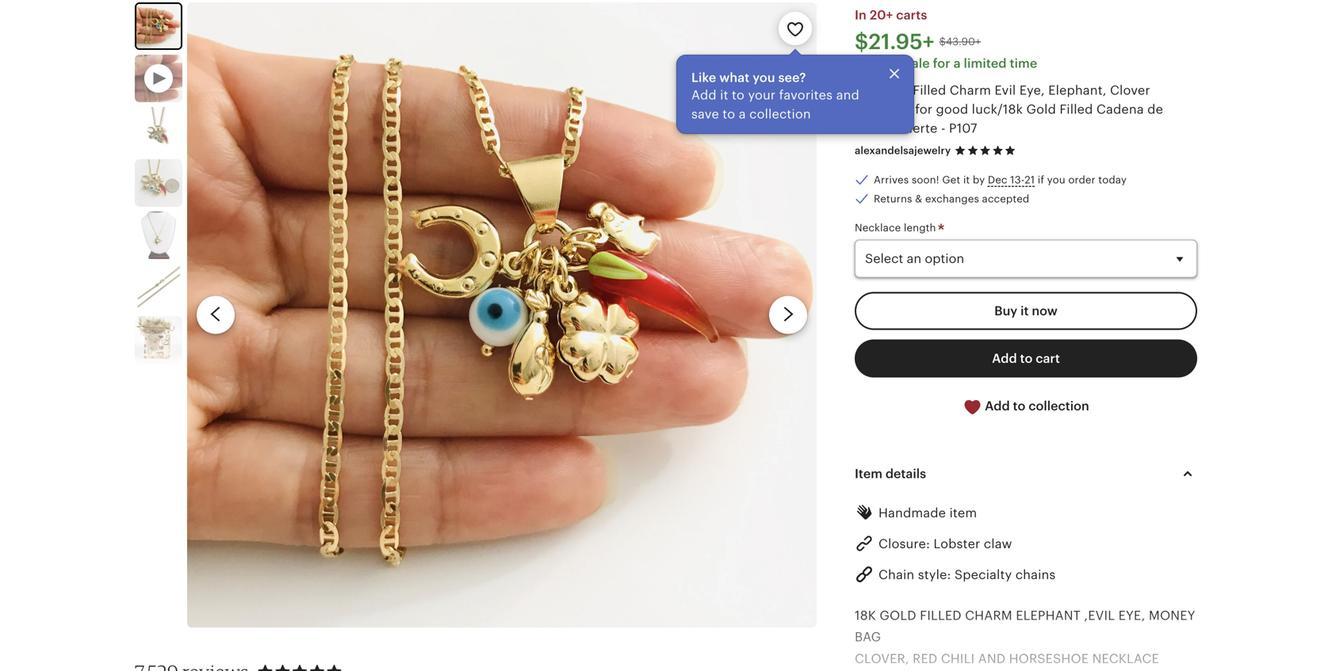 Task type: vqa. For each thing, say whether or not it's contained in the screenshot.
18K
yes



Task type: describe. For each thing, give the bounding box(es) containing it.
arrives soon! get it by dec 13-21 if you order today
[[874, 174, 1127, 186]]

time
[[1010, 56, 1037, 71]]

$21.95+ $43.90+
[[855, 29, 981, 54]]

details
[[886, 467, 926, 481]]

what
[[719, 71, 750, 85]]

accepted
[[982, 193, 1030, 205]]

to down add to cart
[[1013, 399, 1026, 414]]

buy it now
[[995, 304, 1058, 318]]

1 vertical spatial it
[[963, 174, 970, 186]]

suerte
[[897, 121, 938, 136]]

collection inside button
[[1029, 399, 1089, 414]]

charm
[[965, 609, 1012, 623]]

1 horizontal spatial gold
[[1027, 102, 1056, 117]]

to down what
[[732, 88, 745, 102]]

alexandelsajewelry
[[855, 145, 951, 157]]

arrives
[[874, 174, 909, 186]]

filled
[[920, 609, 962, 623]]

buena
[[855, 121, 893, 136]]

chains
[[1016, 568, 1056, 583]]

20+
[[870, 8, 893, 22]]

by
[[973, 174, 985, 186]]

elephant,
[[1048, 83, 1107, 98]]

limited
[[964, 56, 1007, 71]]

order
[[1068, 174, 1096, 186]]

to left 'cart'
[[1020, 352, 1033, 366]]

necklace length
[[855, 222, 939, 234]]

good
[[936, 102, 968, 117]]

if
[[1038, 174, 1044, 186]]

buy it now button
[[855, 292, 1197, 330]]

dec
[[988, 174, 1008, 186]]

handmade
[[879, 506, 946, 520]]

&
[[915, 193, 923, 205]]

now
[[1032, 304, 1058, 318]]

1 horizontal spatial 18k gold filled charm evil eye elephant clover necklace for image 1 image
[[187, 2, 817, 628]]

2 necklace from the top
[[855, 222, 901, 234]]

you inside like what you see? add it to your favorites and save to a collection
[[753, 71, 775, 85]]

in
[[855, 8, 867, 22]]

p107
[[949, 121, 978, 136]]

necklace inside 18k gold filled charm evil eye, elephant, clover necklace for good luck/18k gold filled cadena de buena suerte - p107
[[855, 102, 912, 117]]

clover,
[[855, 652, 909, 666]]

charm
[[950, 83, 991, 98]]

add to collection button
[[855, 387, 1197, 426]]

1 horizontal spatial you
[[1047, 174, 1066, 186]]

buy
[[995, 304, 1018, 318]]

tooltip containing like what you see?
[[676, 51, 914, 134]]

lobster
[[934, 537, 980, 552]]

elephant
[[1016, 609, 1081, 623]]

1 horizontal spatial filled
[[1060, 102, 1093, 117]]

0 vertical spatial gold
[[880, 83, 909, 98]]

item details button
[[841, 455, 1212, 493]]

style:
[[918, 568, 951, 583]]

0 horizontal spatial 18k gold filled charm evil eye elephant clover necklace for image 1 image
[[136, 4, 181, 48]]

to right save
[[723, 107, 735, 121]]

eye,
[[1020, 83, 1045, 98]]

21
[[1025, 174, 1035, 186]]

chili
[[941, 652, 975, 666]]

claw
[[984, 537, 1012, 552]]

money
[[1149, 609, 1195, 623]]

in 20+ carts
[[855, 8, 927, 22]]

like what you see? add it to your favorites and save to a collection
[[691, 71, 860, 121]]

closure: lobster claw
[[879, 537, 1012, 552]]

$21.95+
[[855, 29, 935, 54]]



Task type: locate. For each thing, give the bounding box(es) containing it.
it inside button
[[1021, 304, 1029, 318]]

your
[[748, 88, 776, 102]]

0 horizontal spatial you
[[753, 71, 775, 85]]

save
[[691, 107, 719, 121]]

clover
[[1110, 83, 1150, 98]]

18k gold filled charm evil eye elephant clover necklace for image 4 image
[[135, 212, 182, 259]]

1 horizontal spatial a
[[954, 56, 961, 71]]

add to cart button
[[855, 340, 1197, 378]]

18k
[[855, 83, 876, 98], [855, 609, 876, 623]]

gold
[[880, 609, 917, 623]]

necklace up buena
[[855, 102, 912, 117]]

18k gold filled charm evil eye elephant clover necklace for image 3 image
[[135, 159, 182, 207]]

sale
[[905, 56, 930, 71]]

you right if
[[1047, 174, 1066, 186]]

collection inside like what you see? add it to your favorites and save to a collection
[[749, 107, 811, 121]]

gold down eye,
[[1027, 102, 1056, 117]]

specialty
[[955, 568, 1012, 583]]

tooltip
[[676, 51, 914, 134]]

item
[[950, 506, 977, 520]]

necklace
[[1092, 652, 1159, 666]]

1 vertical spatial gold
[[1027, 102, 1056, 117]]

it left by
[[963, 174, 970, 186]]

collection down 'your'
[[749, 107, 811, 121]]

1 vertical spatial collection
[[1029, 399, 1089, 414]]

it right buy
[[1021, 304, 1029, 318]]

13-
[[1010, 174, 1025, 186]]

1 vertical spatial filled
[[1060, 102, 1093, 117]]

a inside like what you see? add it to your favorites and save to a collection
[[739, 107, 746, 121]]

closure:
[[879, 537, 930, 552]]

2 vertical spatial it
[[1021, 304, 1029, 318]]

bag
[[855, 631, 881, 645]]

18k gold filled charm elephant ,evil eye, money bag clover, red chili and horseshoe necklace
[[855, 609, 1195, 672]]

0 vertical spatial necklace
[[855, 102, 912, 117]]

0 vertical spatial filled
[[913, 83, 946, 98]]

length
[[904, 222, 936, 234]]

add inside like what you see? add it to your favorites and save to a collection
[[691, 88, 717, 102]]

add for add to cart
[[992, 352, 1017, 366]]

18k inside 18k gold filled charm evil eye, elephant, clover necklace for good luck/18k gold filled cadena de buena suerte - p107
[[855, 83, 876, 98]]

2 18k from the top
[[855, 609, 876, 623]]

0 vertical spatial add
[[691, 88, 717, 102]]

50%
[[855, 56, 882, 71]]

18k gold filled charm evil eye elephant clover necklace for image 5 image
[[135, 264, 182, 312]]

gold down off
[[880, 83, 909, 98]]

horseshoe
[[1009, 652, 1089, 666]]

off
[[885, 56, 902, 71]]

red
[[913, 652, 938, 666]]

favorites
[[779, 88, 833, 102]]

18k gold filled charm evil eye elephant clover necklace for image 1 image
[[187, 2, 817, 628], [136, 4, 181, 48]]

18k gold filled charm evil eye elephant clover necklace for image 6 image
[[135, 316, 182, 364]]

and
[[978, 652, 1006, 666]]

1 vertical spatial 18k
[[855, 609, 876, 623]]

returns
[[874, 193, 912, 205]]

de
[[1148, 102, 1163, 117]]

handmade item
[[879, 506, 977, 520]]

alexandelsajewelry link
[[855, 145, 951, 157]]

evil
[[995, 83, 1016, 98]]

filled down elephant,
[[1060, 102, 1093, 117]]

like
[[691, 71, 716, 85]]

add to cart
[[992, 352, 1060, 366]]

filled
[[913, 83, 946, 98], [1060, 102, 1093, 117]]

1 vertical spatial necklace
[[855, 222, 901, 234]]

collection down 'cart'
[[1029, 399, 1089, 414]]

soon! get
[[912, 174, 961, 186]]

0 horizontal spatial a
[[739, 107, 746, 121]]

luck/18k
[[972, 102, 1023, 117]]

1 necklace from the top
[[855, 102, 912, 117]]

18k for 18k gold filled charm elephant ,evil eye, money bag clover, red chili and horseshoe necklace
[[855, 609, 876, 623]]

filled down sale on the right top of page
[[913, 83, 946, 98]]

0 vertical spatial you
[[753, 71, 775, 85]]

50% off sale for a limited time
[[855, 56, 1037, 71]]

0 horizontal spatial filled
[[913, 83, 946, 98]]

exchanges
[[925, 193, 979, 205]]

for up suerte
[[915, 102, 933, 117]]

carts
[[896, 8, 927, 22]]

0 horizontal spatial collection
[[749, 107, 811, 121]]

2 vertical spatial add
[[985, 399, 1010, 414]]

add to collection
[[982, 399, 1089, 414]]

returns & exchanges accepted
[[874, 193, 1030, 205]]

for right sale on the right top of page
[[933, 56, 950, 71]]

0 vertical spatial for
[[933, 56, 950, 71]]

1 horizontal spatial collection
[[1029, 399, 1089, 414]]

1 vertical spatial a
[[739, 107, 746, 121]]

add for add to collection
[[985, 399, 1010, 414]]

a
[[954, 56, 961, 71], [739, 107, 746, 121]]

for
[[933, 56, 950, 71], [915, 102, 933, 117]]

18k down 50%
[[855, 83, 876, 98]]

item
[[855, 467, 883, 481]]

for inside 18k gold filled charm evil eye, elephant, clover necklace for good luck/18k gold filled cadena de buena suerte - p107
[[915, 102, 933, 117]]

,evil
[[1084, 609, 1115, 623]]

add
[[691, 88, 717, 102], [992, 352, 1017, 366], [985, 399, 1010, 414]]

1 horizontal spatial it
[[963, 174, 970, 186]]

cadena
[[1097, 102, 1144, 117]]

see?
[[778, 71, 806, 85]]

add down add to cart
[[985, 399, 1010, 414]]

-
[[941, 121, 946, 136]]

and
[[836, 88, 860, 102]]

cart
[[1036, 352, 1060, 366]]

necklace
[[855, 102, 912, 117], [855, 222, 901, 234]]

today
[[1099, 174, 1127, 186]]

18k inside 18k gold filled charm elephant ,evil eye, money bag clover, red chili and horseshoe necklace
[[855, 609, 876, 623]]

1 vertical spatial for
[[915, 102, 933, 117]]

1 18k from the top
[[855, 83, 876, 98]]

$43.90+
[[939, 36, 981, 48]]

it inside like what you see? add it to your favorites and save to a collection
[[720, 88, 728, 102]]

18k gold filled charm evil eye, elephant, clover necklace for good luck/18k gold filled cadena de buena suerte - p107
[[855, 83, 1163, 136]]

0 vertical spatial 18k
[[855, 83, 876, 98]]

add left 'cart'
[[992, 352, 1017, 366]]

18k up bag
[[855, 609, 876, 623]]

you up 'your'
[[753, 71, 775, 85]]

you
[[753, 71, 775, 85], [1047, 174, 1066, 186]]

necklace down 'returns'
[[855, 222, 901, 234]]

gold
[[880, 83, 909, 98], [1027, 102, 1056, 117]]

it
[[720, 88, 728, 102], [963, 174, 970, 186], [1021, 304, 1029, 318]]

a right save
[[739, 107, 746, 121]]

0 horizontal spatial it
[[720, 88, 728, 102]]

1 vertical spatial add
[[992, 352, 1017, 366]]

eye,
[[1119, 609, 1145, 623]]

item details
[[855, 467, 926, 481]]

0 vertical spatial a
[[954, 56, 961, 71]]

0 vertical spatial collection
[[749, 107, 811, 121]]

2 horizontal spatial it
[[1021, 304, 1029, 318]]

0 horizontal spatial gold
[[880, 83, 909, 98]]

18k gold filled charm evil eye elephant clover necklace for image 2 image
[[135, 107, 182, 155]]

1 vertical spatial you
[[1047, 174, 1066, 186]]

chain style: specialty chains
[[879, 568, 1056, 583]]

18k for 18k gold filled charm evil eye, elephant, clover necklace for good luck/18k gold filled cadena de buena suerte - p107
[[855, 83, 876, 98]]

it down what
[[720, 88, 728, 102]]

chain
[[879, 568, 915, 583]]

add down the like
[[691, 88, 717, 102]]

0 vertical spatial it
[[720, 88, 728, 102]]

a down the $43.90+
[[954, 56, 961, 71]]



